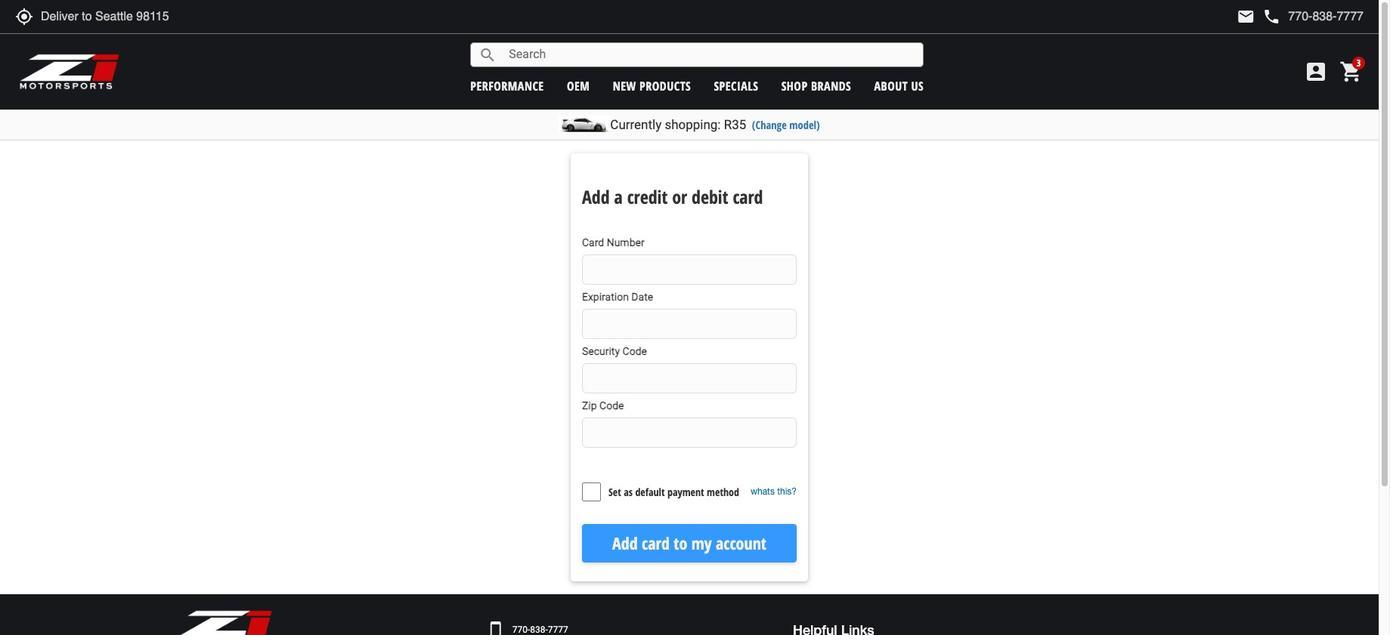 Task type: describe. For each thing, give the bounding box(es) containing it.
zip
[[582, 400, 597, 412]]

about
[[874, 77, 908, 94]]

z1 motorsports logo image
[[19, 53, 121, 91]]

mail phone
[[1237, 8, 1281, 26]]

new products link
[[613, 77, 691, 94]]

zip code
[[582, 400, 624, 412]]

search
[[479, 46, 497, 64]]

r35
[[724, 117, 746, 132]]

expiration date
[[582, 291, 653, 303]]

default
[[635, 485, 665, 499]]

shop brands
[[781, 77, 851, 94]]

expiration date element
[[582, 309, 797, 339]]

card number
[[582, 237, 645, 249]]

shopping_cart link
[[1336, 60, 1364, 84]]

this?
[[777, 487, 797, 497]]

code for security code
[[623, 345, 647, 358]]

date
[[631, 291, 653, 303]]

account
[[716, 532, 766, 555]]

debit
[[692, 184, 728, 209]]

or
[[672, 184, 687, 209]]

set as default payment method
[[608, 485, 739, 499]]

card
[[582, 237, 604, 249]]

set
[[608, 485, 621, 499]]

my
[[691, 532, 712, 555]]

770-838-7777 link
[[512, 624, 568, 636]]

performance link
[[470, 77, 544, 94]]

770-838-7777
[[512, 625, 568, 635]]

security
[[582, 345, 620, 358]]

card number element
[[582, 255, 797, 285]]

products
[[640, 77, 691, 94]]

add a credit or debit card
[[582, 184, 763, 209]]

(change model) link
[[752, 118, 820, 132]]

specials
[[714, 77, 758, 94]]

whats this?
[[751, 487, 797, 497]]

about us
[[874, 77, 924, 94]]

shop
[[781, 77, 808, 94]]

add card to my account
[[612, 532, 766, 555]]

performance
[[470, 77, 544, 94]]



Task type: vqa. For each thing, say whether or not it's contained in the screenshot.
cart.
no



Task type: locate. For each thing, give the bounding box(es) containing it.
new
[[613, 77, 636, 94]]

card right debit at the top
[[733, 184, 763, 209]]

0 vertical spatial add
[[582, 184, 610, 209]]

account_box
[[1304, 60, 1328, 84]]

add
[[582, 184, 610, 209], [612, 532, 638, 555]]

method
[[707, 485, 739, 499]]

as
[[624, 485, 633, 499]]

shopping_cart
[[1339, 60, 1364, 84]]

add for add card to my account
[[612, 532, 638, 555]]

phone
[[1263, 8, 1281, 26]]

z1 company logo image
[[178, 610, 273, 636]]

new products
[[613, 77, 691, 94]]

a
[[614, 184, 623, 209]]

mail link
[[1237, 8, 1255, 26]]

None checkbox
[[582, 483, 601, 502]]

model)
[[789, 118, 820, 132]]

currently
[[610, 117, 662, 132]]

add for add a credit or debit card
[[582, 184, 610, 209]]

770-
[[512, 625, 530, 635]]

code right security
[[623, 345, 647, 358]]

card inside button
[[642, 532, 670, 555]]

add left a
[[582, 184, 610, 209]]

1 vertical spatial card
[[642, 532, 670, 555]]

1 horizontal spatial add
[[612, 532, 638, 555]]

0 vertical spatial code
[[623, 345, 647, 358]]

code
[[623, 345, 647, 358], [599, 400, 624, 412]]

payment
[[667, 485, 704, 499]]

mail
[[1237, 8, 1255, 26]]

whats
[[751, 487, 775, 497]]

zip code element
[[582, 418, 797, 448]]

specials link
[[714, 77, 758, 94]]

my_location
[[15, 8, 33, 26]]

add card to my account button
[[582, 525, 797, 563]]

add inside button
[[612, 532, 638, 555]]

1 horizontal spatial card
[[733, 184, 763, 209]]

838-
[[530, 625, 548, 635]]

card
[[733, 184, 763, 209], [642, 532, 670, 555]]

code right zip
[[599, 400, 624, 412]]

security code element
[[582, 364, 797, 394]]

number
[[607, 237, 645, 249]]

to
[[674, 532, 687, 555]]

security code
[[582, 345, 647, 358]]

us
[[911, 77, 924, 94]]

1 vertical spatial add
[[612, 532, 638, 555]]

credit
[[627, 184, 668, 209]]

card left to
[[642, 532, 670, 555]]

oem
[[567, 77, 590, 94]]

0 horizontal spatial card
[[642, 532, 670, 555]]

shop brands link
[[781, 77, 851, 94]]

1 vertical spatial code
[[599, 400, 624, 412]]

7777
[[548, 625, 568, 635]]

add down as
[[612, 532, 638, 555]]

oem link
[[567, 77, 590, 94]]

Search search field
[[497, 43, 923, 66]]

expiration
[[582, 291, 629, 303]]

shopping:
[[665, 117, 721, 132]]

(change
[[752, 118, 787, 132]]

code for zip code
[[599, 400, 624, 412]]

account_box link
[[1300, 60, 1332, 84]]

about us link
[[874, 77, 924, 94]]

0 vertical spatial card
[[733, 184, 763, 209]]

brands
[[811, 77, 851, 94]]

currently shopping: r35 (change model)
[[610, 117, 820, 132]]

phone link
[[1263, 8, 1364, 26]]

0 horizontal spatial add
[[582, 184, 610, 209]]



